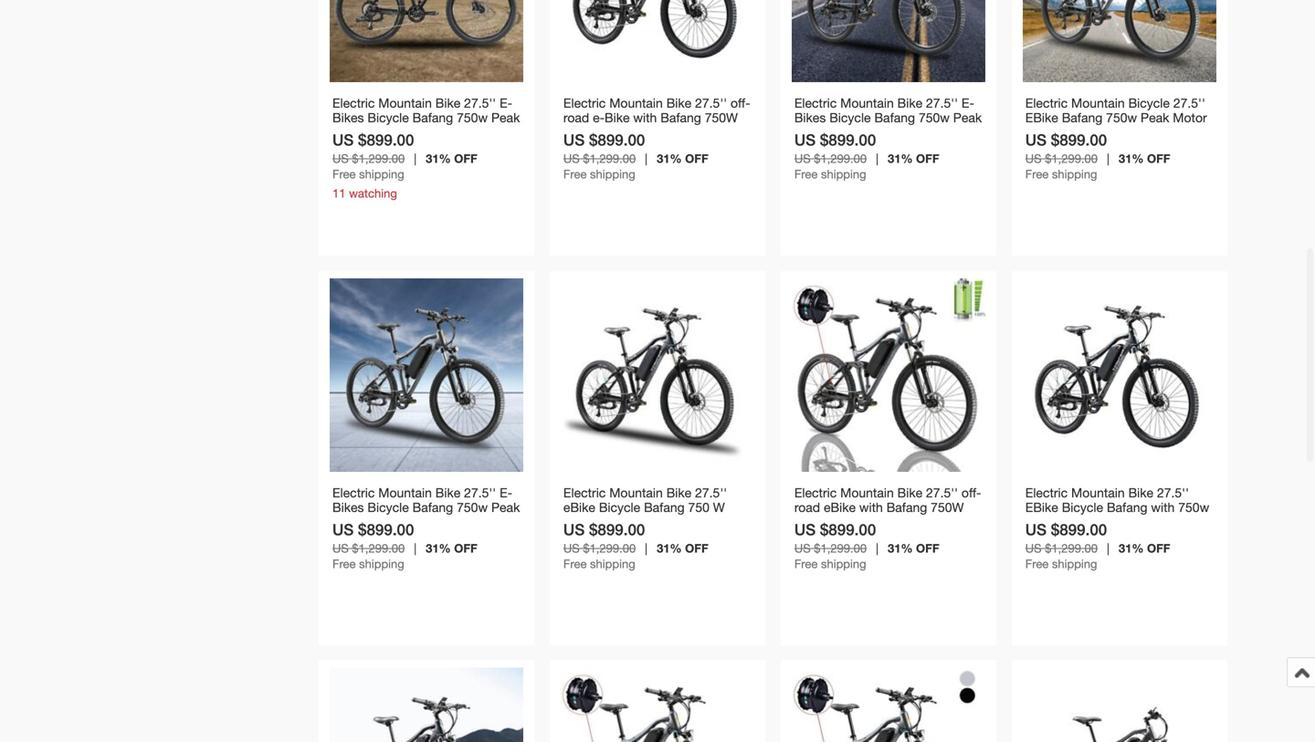 Task type: locate. For each thing, give the bounding box(es) containing it.
27.5'' inside electric mountain bike 27.5'' ebike bicycle bafang 750 w peak motor 9-speed gear us $899.00 us $1,299.00
[[695, 486, 727, 501]]

750w for electric mountain bike 27.5'' ebike bicycle bafang with 750w peak motor 9-speed
[[1179, 500, 1210, 515]]

$899.00 inside electric mountain bicycle 27.5'' ebike bafang 750w peak motor 9 speed e-bike usa us $899.00 us $1,299.00
[[1052, 131, 1108, 149]]

2 ebike from the top
[[1026, 500, 1059, 515]]

1 ebike from the top
[[1026, 110, 1059, 125]]

bike for electric mountain bike 27.5'' e- bikes bicycle bafang 750w peak motor 9 speed
[[436, 486, 461, 501]]

ebike inside electric mountain bike 27.5'' ebike bicycle bafang 750 w peak motor 9-speed gear us $899.00 us $1,299.00
[[564, 500, 596, 515]]

1 electric mountain bike 27.5'' e- bikes bicycle bafang 750w peak motor 9 speed new us $899.00 us $1,299.00 from the left
[[333, 95, 520, 166]]

31% off free shipping for electric mountain bike 27.5'' ebike bicycle bafang 750 w peak motor 9-speed gear us $899.00 us $1,299.00
[[564, 542, 709, 571]]

off for electric mountain bike 27.5'' off- road ebike with bafang 750w peak motor 9 speed us $899.00 us $1,299.00
[[917, 542, 940, 556]]

shipping for electric mountain bike 27.5'' e- bikes bicycle bafang 750w peak motor 9 speed new us $899.00 us $1,299.00
[[821, 167, 867, 181]]

bike inside electric mountain bike 27.5'' ebike bicycle bafang 750 w peak motor 9-speed gear us $899.00 us $1,299.00
[[667, 486, 692, 501]]

$899.00 inside electric mountain bike 27.5'' e- bikes bicycle bafang 750w peak motor 9 speed us $899.00 us $1,299.00
[[358, 521, 414, 539]]

750w inside electric mountain bike 27.5'' off- road e-bike with bafang 750w peak motor 9speed us $899.00 us $1,299.00
[[705, 110, 738, 125]]

27.5'' for electric mountain bike 27.5'' ebike bicycle bafang with 750w peak motor 9-speed
[[1158, 486, 1190, 501]]

750w
[[705, 110, 738, 125], [931, 500, 964, 515]]

free for electric mountain bike 27.5'' ebike bicycle bafang 750 w peak motor 9-speed gear us $899.00 us $1,299.00
[[564, 557, 587, 571]]

0 horizontal spatial new
[[422, 125, 451, 140]]

27.5'' inside electric mountain bike 27.5'' off- road ebike with bafang 750w peak motor 9 speed us $899.00 us $1,299.00
[[927, 486, 959, 501]]

bicycle inside electric mountain bike 27.5'' ebike bicycle bafang 750 w peak motor 9-speed gear us $899.00 us $1,299.00
[[599, 500, 641, 515]]

off- for electric mountain bike 27.5'' off- road ebike with bafang 750w peak motor 9 speed us $899.00 us $1,299.00
[[962, 486, 982, 501]]

31% off free shipping for electric mountain bike 27.5'' ebike bicycle bafang with 750w peak motor 9-speed us $899.00 us $1,299.00
[[1026, 542, 1171, 571]]

750w inside electric mountain bike 27.5'' e- bikes bicycle bafang 750w peak motor 9 speed us $899.00 us $1,299.00
[[457, 500, 488, 515]]

off- inside electric mountain bike 27.5'' off- road ebike with bafang 750w peak motor 9 speed us $899.00 us $1,299.00
[[962, 486, 982, 501]]

31%
[[426, 152, 451, 166], [657, 152, 682, 166], [888, 152, 913, 166], [1119, 152, 1144, 166], [426, 542, 451, 556], [657, 542, 682, 556], [888, 542, 913, 556], [1119, 542, 1144, 556]]

1 vertical spatial 750w
[[931, 500, 964, 515]]

electric
[[333, 95, 375, 110], [564, 95, 606, 110], [795, 95, 837, 110], [1026, 95, 1068, 110], [333, 486, 375, 501], [564, 486, 606, 501], [795, 486, 837, 501], [1026, 486, 1068, 501]]

31% off free shipping
[[564, 152, 709, 181], [795, 152, 940, 181], [1026, 152, 1171, 181], [333, 542, 478, 571], [564, 542, 709, 571], [795, 542, 940, 571], [1026, 542, 1171, 571]]

mountain inside electric mountain bike 27.5'' ebike bicycle bafang 750 w peak motor 9-speed gear us $899.00 us $1,299.00
[[610, 486, 663, 501]]

peak
[[492, 110, 520, 125], [954, 110, 982, 125], [1141, 110, 1170, 125], [564, 125, 592, 140], [492, 500, 520, 515], [564, 515, 592, 530], [795, 515, 823, 530], [1026, 515, 1055, 530]]

motor inside electric mountain bike 27.5'' e- bikes bicycle bafang 750w peak motor 9 speed us $899.00 us $1,299.00
[[333, 515, 367, 530]]

shipping for electric mountain bicycle 27.5'' ebike bafang 750w peak motor 9 speed e-bike usa us $899.00 us $1,299.00
[[1053, 167, 1098, 181]]

27.5'' inside electric mountain bicycle 27.5'' ebike bafang 750w peak motor 9 speed e-bike usa us $899.00 us $1,299.00
[[1174, 95, 1206, 110]]

mountain for electric mountain bike 27.5'' e- bikes bicycle bafang 750w peak motor 9 speed
[[379, 486, 432, 501]]

electric for electric mountain bike 27.5'' ebike bicycle bafang with 750w peak motor 9-speed
[[1026, 486, 1068, 501]]

e-
[[593, 110, 605, 125]]

off for electric mountain bicycle 27.5'' ebike bafang 750w peak motor 9 speed e-bike usa us $899.00 us $1,299.00
[[1148, 152, 1171, 166]]

bikes inside electric mountain bike 27.5'' e- bikes bicycle bafang 750w peak motor 9 speed us $899.00 us $1,299.00
[[333, 500, 364, 515]]

off-
[[731, 95, 751, 110], [962, 486, 982, 501]]

1 horizontal spatial new
[[884, 125, 913, 140]]

27.5'' for electric mountain bicycle 27.5'' ebike bafang 750w peak motor 9 speed e-bike usa
[[1174, 95, 1206, 110]]

750w inside electric mountain bike 27.5'' off- road ebike with bafang 750w peak motor 9 speed us $899.00 us $1,299.00
[[931, 500, 964, 515]]

1 vertical spatial ebike
[[1026, 500, 1059, 515]]

bafang inside electric mountain bike 27.5'' off- road ebike with bafang 750w peak motor 9 speed us $899.00 us $1,299.00
[[887, 500, 928, 515]]

31% off free shipping 11 watching
[[333, 152, 478, 200]]

electric for electric mountain bike 27.5'' e- bikes bicycle bafang 750w peak motor 9 speed new
[[795, 95, 837, 110]]

bikes for electric mountain bike 27.5'' e- bikes bicycle bafang 750w peak motor 9 speed
[[333, 500, 364, 515]]

bafang inside electric mountain bike 27.5'' ebike bicycle bafang 750 w peak motor 9-speed gear us $899.00 us $1,299.00
[[644, 500, 685, 515]]

bike for electric mountain bike 27.5'' e- bikes bicycle bafang 750w peak motor 9 speed new
[[898, 95, 923, 110]]

0 horizontal spatial 9-
[[634, 515, 646, 530]]

mountain inside electric mountain bike 27.5'' e- bikes bicycle bafang 750w peak motor 9 speed us $899.00 us $1,299.00
[[379, 486, 432, 501]]

shipping inside 31% off free shipping 11 watching
[[359, 167, 405, 181]]

0 horizontal spatial off-
[[731, 95, 751, 110]]

off for electric mountain bike 27.5'' ebike bicycle bafang 750 w peak motor 9-speed gear us $899.00 us $1,299.00
[[685, 542, 709, 556]]

31% for electric mountain bike 27.5'' off- road ebike with bafang 750w peak motor 9 speed us $899.00 us $1,299.00
[[888, 542, 913, 556]]

electric mountain bike 27.5'' e- bikes bicycle bafang 750w peak motor 9 speed new us $899.00 us $1,299.00
[[333, 95, 520, 166], [795, 95, 982, 166]]

1 vertical spatial road
[[795, 500, 821, 515]]

bike for electric mountain bike 27.5'' off- road ebike with bafang 750w peak motor 9 speed
[[898, 486, 923, 501]]

off- for electric mountain bike 27.5'' off- road e-bike with bafang 750w peak motor 9speed us $899.00 us $1,299.00
[[731, 95, 751, 110]]

motor inside electric mountain bicycle 27.5'' ebike bafang 750w peak motor 9 speed e-bike usa us $899.00 us $1,299.00
[[1174, 110, 1208, 125]]

9- inside electric mountain bike 27.5'' ebike bicycle bafang 750 w peak motor 9-speed gear us $899.00 us $1,299.00
[[634, 515, 646, 530]]

speed inside the electric mountain bike 27.5'' ebike bicycle bafang with 750w peak motor 9-speed us $899.00 us $1,299.00
[[1108, 515, 1145, 530]]

0 vertical spatial off-
[[731, 95, 751, 110]]

electric inside the electric mountain bike 27.5'' ebike bicycle bafang with 750w peak motor 9-speed us $899.00 us $1,299.00
[[1026, 486, 1068, 501]]

0 vertical spatial ebike
[[1026, 110, 1059, 125]]

ebike inside the electric mountain bike 27.5'' ebike bicycle bafang with 750w peak motor 9-speed us $899.00 us $1,299.00
[[1026, 500, 1059, 515]]

with for us
[[860, 500, 883, 515]]

mountain inside electric mountain bicycle 27.5'' ebike bafang 750w peak motor 9 speed e-bike usa us $899.00 us $1,299.00
[[1072, 95, 1125, 110]]

road right w
[[795, 500, 821, 515]]

750
[[689, 500, 710, 515]]

1 horizontal spatial road
[[795, 500, 821, 515]]

2 ebike from the left
[[824, 500, 856, 515]]

bikes
[[333, 110, 364, 125], [795, 110, 826, 125], [333, 500, 364, 515]]

with inside the electric mountain bike 27.5'' ebike bicycle bafang with 750w peak motor 9-speed us $899.00 us $1,299.00
[[1152, 500, 1175, 515]]

2 horizontal spatial with
[[1152, 500, 1175, 515]]

1 horizontal spatial off-
[[962, 486, 982, 501]]

0 horizontal spatial road
[[564, 110, 590, 125]]

off for electric mountain bike 27.5'' e- bikes bicycle bafang 750w peak motor 9 speed us $899.00 us $1,299.00
[[454, 542, 478, 556]]

750w
[[457, 110, 488, 125], [919, 110, 950, 125], [1107, 110, 1138, 125], [457, 500, 488, 515], [1179, 500, 1210, 515]]

free for electric mountain bike 27.5'' e- bikes bicycle bafang 750w peak motor 9 speed us $899.00 us $1,299.00
[[333, 557, 356, 571]]

new
[[422, 125, 451, 140], [884, 125, 913, 140]]

mountain for electric mountain bike 27.5'' off- road e-bike with bafang 750w peak motor 9speed
[[610, 95, 663, 110]]

0 horizontal spatial electric mountain bike 27.5'' e- bikes bicycle bafang 750w peak motor 9 speed new us $899.00 us $1,299.00
[[333, 95, 520, 166]]

bike inside electric mountain bike 27.5'' e- bikes bicycle bafang 750w peak motor 9 speed us $899.00 us $1,299.00
[[436, 486, 461, 501]]

us
[[333, 131, 354, 149], [564, 131, 585, 149], [795, 131, 816, 149], [1026, 131, 1047, 149], [333, 152, 349, 166], [564, 152, 580, 166], [795, 152, 811, 166], [1026, 152, 1042, 166], [333, 521, 354, 539], [564, 521, 585, 539], [795, 521, 816, 539], [1026, 521, 1047, 539], [333, 542, 349, 556], [564, 542, 580, 556], [795, 542, 811, 556], [1026, 542, 1042, 556]]

bicycle inside the electric mountain bike 27.5'' ebike bicycle bafang with 750w peak motor 9-speed us $899.00 us $1,299.00
[[1062, 500, 1104, 515]]

31% off free shipping for electric mountain bike 27.5'' e- bikes bicycle bafang 750w peak motor 9 speed new us $899.00 us $1,299.00
[[795, 152, 940, 181]]

free
[[333, 167, 356, 181], [564, 167, 587, 181], [795, 167, 818, 181], [1026, 167, 1049, 181], [333, 557, 356, 571], [564, 557, 587, 571], [795, 557, 818, 571], [1026, 557, 1049, 571]]

9- for $899.00
[[1096, 515, 1108, 530]]

road inside electric mountain bike 27.5'' off- road e-bike with bafang 750w peak motor 9speed us $899.00 us $1,299.00
[[564, 110, 590, 125]]

$1,299.00 inside electric mountain bike 27.5'' off- road e-bike with bafang 750w peak motor 9speed us $899.00 us $1,299.00
[[583, 152, 636, 166]]

ebike for us
[[1026, 110, 1059, 125]]

9-
[[634, 515, 646, 530], [1096, 515, 1108, 530]]

road
[[564, 110, 590, 125], [795, 500, 821, 515]]

$899.00
[[358, 131, 414, 149], [589, 131, 645, 149], [820, 131, 877, 149], [1052, 131, 1108, 149], [358, 521, 414, 539], [589, 521, 645, 539], [820, 521, 877, 539], [1052, 521, 1108, 539]]

27.5'' inside electric mountain bike 27.5'' e- bikes bicycle bafang 750w peak motor 9 speed us $899.00 us $1,299.00
[[464, 486, 496, 501]]

motor inside electric mountain bike 27.5'' ebike bicycle bafang 750 w peak motor 9-speed gear us $899.00 us $1,299.00
[[596, 515, 630, 530]]

mountain for electric mountain bike 27.5'' e- bikes bicycle bafang 750w peak motor 9 speed new
[[841, 95, 894, 110]]

0 horizontal spatial with
[[634, 110, 657, 125]]

mountain inside electric mountain bike 27.5'' off- road ebike with bafang 750w peak motor 9 speed us $899.00 us $1,299.00
[[841, 486, 894, 501]]

ebike
[[564, 500, 596, 515], [824, 500, 856, 515]]

bafang inside electric mountain bike 27.5'' e- bikes bicycle bafang 750w peak motor 9 speed us $899.00 us $1,299.00
[[413, 500, 453, 515]]

1 9- from the left
[[634, 515, 646, 530]]

off
[[454, 152, 478, 166], [685, 152, 709, 166], [917, 152, 940, 166], [1148, 152, 1171, 166], [454, 542, 478, 556], [685, 542, 709, 556], [917, 542, 940, 556], [1148, 542, 1171, 556]]

0 horizontal spatial 750w
[[705, 110, 738, 125]]

speed
[[381, 125, 418, 140], [843, 125, 880, 140], [1037, 125, 1074, 140], [381, 515, 418, 530], [646, 515, 683, 530], [875, 515, 913, 530], [1108, 515, 1145, 530]]

bikes for electric mountain bike 27.5'' e- bikes bicycle bafang 750w peak motor 9 speed new
[[795, 110, 826, 125]]

27.5'' inside the electric mountain bike 27.5'' ebike bicycle bafang with 750w peak motor 9-speed us $899.00 us $1,299.00
[[1158, 486, 1190, 501]]

9 inside electric mountain bike 27.5'' e- bikes bicycle bafang 750w peak motor 9 speed us $899.00 us $1,299.00
[[370, 515, 377, 530]]

bike
[[436, 95, 461, 110], [667, 95, 692, 110], [898, 95, 923, 110], [605, 110, 630, 125], [436, 486, 461, 501], [667, 486, 692, 501], [898, 486, 923, 501], [1129, 486, 1154, 501]]

31% for electric mountain bike 27.5'' ebike bicycle bafang 750 w peak motor 9-speed gear us $899.00 us $1,299.00
[[657, 542, 682, 556]]

off for electric mountain bike 27.5'' off- road e-bike with bafang 750w peak motor 9speed us $899.00 us $1,299.00
[[685, 152, 709, 166]]

mountain inside the electric mountain bike 27.5'' ebike bicycle bafang with 750w peak motor 9-speed us $899.00 us $1,299.00
[[1072, 486, 1125, 501]]

electric inside electric mountain bicycle 27.5'' ebike bafang 750w peak motor 9 speed e-bike usa us $899.00 us $1,299.00
[[1026, 95, 1068, 110]]

31% for electric mountain bike 27.5'' e- bikes bicycle bafang 750w peak motor 9 speed us $899.00 us $1,299.00
[[426, 542, 451, 556]]

gear
[[686, 515, 714, 530]]

31% for electric mountain bike 27.5'' e- bikes bicycle bafang 750w peak motor 9 speed new us $899.00 us $1,299.00
[[888, 152, 913, 166]]

1 horizontal spatial electric mountain bike 27.5'' e- bikes bicycle bafang 750w peak motor 9 speed new us $899.00 us $1,299.00
[[795, 95, 982, 166]]

bike inside the electric mountain bike 27.5'' ebike bicycle bafang with 750w peak motor 9-speed us $899.00 us $1,299.00
[[1129, 486, 1154, 501]]

0 vertical spatial 750w
[[705, 110, 738, 125]]

peak inside electric mountain bike 27.5'' off- road ebike with bafang 750w peak motor 9 speed us $899.00 us $1,299.00
[[795, 515, 823, 530]]

1 horizontal spatial with
[[860, 500, 883, 515]]

$899.00 inside electric mountain bike 27.5'' off- road e-bike with bafang 750w peak motor 9speed us $899.00 us $1,299.00
[[589, 131, 645, 149]]

speed inside electric mountain bicycle 27.5'' ebike bafang 750w peak motor 9 speed e-bike usa us $899.00 us $1,299.00
[[1037, 125, 1074, 140]]

mountain
[[379, 95, 432, 110], [610, 95, 663, 110], [841, 95, 894, 110], [1072, 95, 1125, 110], [379, 486, 432, 501], [610, 486, 663, 501], [841, 486, 894, 501], [1072, 486, 1125, 501]]

750w inside the electric mountain bike 27.5'' ebike bicycle bafang with 750w peak motor 9-speed us $899.00 us $1,299.00
[[1179, 500, 1210, 515]]

1 horizontal spatial 750w
[[931, 500, 964, 515]]

bicycle
[[1129, 95, 1170, 110], [368, 110, 409, 125], [830, 110, 871, 125], [368, 500, 409, 515], [599, 500, 641, 515], [1062, 500, 1104, 515]]

shipping
[[359, 167, 405, 181], [590, 167, 636, 181], [821, 167, 867, 181], [1053, 167, 1098, 181], [359, 557, 405, 571], [590, 557, 636, 571], [821, 557, 867, 571], [1053, 557, 1098, 571]]

with
[[634, 110, 657, 125], [860, 500, 883, 515], [1152, 500, 1175, 515]]

shipping for electric mountain bike 27.5'' ebike bicycle bafang with 750w peak motor 9-speed us $899.00 us $1,299.00
[[1053, 557, 1098, 571]]

27.5'' inside electric mountain bike 27.5'' off- road e-bike with bafang 750w peak motor 9speed us $899.00 us $1,299.00
[[695, 95, 727, 110]]

ebike inside electric mountain bicycle 27.5'' ebike bafang 750w peak motor 9 speed e-bike usa us $899.00 us $1,299.00
[[1026, 110, 1059, 125]]

1 horizontal spatial 9-
[[1096, 515, 1108, 530]]

electric mountain bike 27.5'' ebike bicycle bafang with 750w peak motor 9-speed us $899.00 us $1,299.00
[[1026, 486, 1210, 556]]

bike for electric mountain bike 27.5'' ebike bicycle bafang 750 w peak motor 9-speed gear
[[667, 486, 692, 501]]

1 horizontal spatial ebike
[[824, 500, 856, 515]]

1 vertical spatial off-
[[962, 486, 982, 501]]

27.5'' for electric mountain bike 27.5'' ebike bicycle bafang 750 w peak motor 9-speed gear
[[695, 486, 727, 501]]

$1,299.00 inside electric mountain bike 27.5'' ebike bicycle bafang 750 w peak motor 9-speed gear us $899.00 us $1,299.00
[[583, 542, 636, 556]]

electric inside electric mountain bike 27.5'' ebike bicycle bafang 750 w peak motor 9-speed gear us $899.00 us $1,299.00
[[564, 486, 606, 501]]

mountain for electric mountain bike 27.5'' ebike bicycle bafang with 750w peak motor 9-speed
[[1072, 486, 1125, 501]]

e- inside electric mountain bike 27.5'' e- bikes bicycle bafang 750w peak motor 9 speed us $899.00 us $1,299.00
[[500, 486, 513, 501]]

9speed
[[634, 125, 678, 140]]

1 ebike from the left
[[564, 500, 596, 515]]

bafang
[[413, 110, 453, 125], [661, 110, 702, 125], [875, 110, 916, 125], [1062, 110, 1103, 125], [413, 500, 453, 515], [644, 500, 685, 515], [887, 500, 928, 515], [1107, 500, 1148, 515]]

mountain inside electric mountain bike 27.5'' off- road e-bike with bafang 750w peak motor 9speed us $899.00 us $1,299.00
[[610, 95, 663, 110]]

road inside electric mountain bike 27.5'' off- road ebike with bafang 750w peak motor 9 speed us $899.00 us $1,299.00
[[795, 500, 821, 515]]

2 9- from the left
[[1096, 515, 1108, 530]]

motor inside the electric mountain bike 27.5'' ebike bicycle bafang with 750w peak motor 9-speed us $899.00 us $1,299.00
[[1058, 515, 1092, 530]]

$899.00 inside the electric mountain bike 27.5'' ebike bicycle bafang with 750w peak motor 9-speed us $899.00 us $1,299.00
[[1052, 521, 1108, 539]]

motor
[[1174, 110, 1208, 125], [333, 125, 367, 140], [596, 125, 630, 140], [795, 125, 829, 140], [333, 515, 367, 530], [596, 515, 630, 530], [827, 515, 861, 530], [1058, 515, 1092, 530]]

$899.00 inside electric mountain bike 27.5'' off- road ebike with bafang 750w peak motor 9 speed us $899.00 us $1,299.00
[[820, 521, 877, 539]]

road left e-
[[564, 110, 590, 125]]

free for electric mountain bicycle 27.5'' ebike bafang 750w peak motor 9 speed e-bike usa us $899.00 us $1,299.00
[[1026, 167, 1049, 181]]

750w for electric mountain bike 27.5'' e- bikes bicycle bafang 750w peak motor 9 speed
[[457, 500, 488, 515]]

off- inside electric mountain bike 27.5'' off- road e-bike with bafang 750w peak motor 9speed us $899.00 us $1,299.00
[[731, 95, 751, 110]]

27.5''
[[464, 95, 496, 110], [695, 95, 727, 110], [927, 95, 959, 110], [1174, 95, 1206, 110], [464, 486, 496, 501], [695, 486, 727, 501], [927, 486, 959, 501], [1158, 486, 1190, 501]]

0 horizontal spatial ebike
[[564, 500, 596, 515]]

bike inside electric mountain bike 27.5'' off- road ebike with bafang 750w peak motor 9 speed us $899.00 us $1,299.00
[[898, 486, 923, 501]]

9- inside the electric mountain bike 27.5'' ebike bicycle bafang with 750w peak motor 9-speed us $899.00 us $1,299.00
[[1096, 515, 1108, 530]]

ebike
[[1026, 110, 1059, 125], [1026, 500, 1059, 515]]

with inside electric mountain bike 27.5'' off- road e-bike with bafang 750w peak motor 9speed us $899.00 us $1,299.00
[[634, 110, 657, 125]]

e- inside electric mountain bicycle 27.5'' ebike bafang 750w peak motor 9 speed e-bike usa us $899.00 us $1,299.00
[[1077, 125, 1090, 140]]

with inside electric mountain bike 27.5'' off- road ebike with bafang 750w peak motor 9 speed us $899.00 us $1,299.00
[[860, 500, 883, 515]]

$1,299.00
[[352, 152, 405, 166], [583, 152, 636, 166], [814, 152, 867, 166], [1046, 152, 1098, 166], [352, 542, 405, 556], [583, 542, 636, 556], [814, 542, 867, 556], [1046, 542, 1098, 556]]

electric inside electric mountain bike 27.5'' off- road ebike with bafang 750w peak motor 9 speed us $899.00 us $1,299.00
[[795, 486, 837, 501]]

0 vertical spatial road
[[564, 110, 590, 125]]

electric inside electric mountain bike 27.5'' e- bikes bicycle bafang 750w peak motor 9 speed us $899.00 us $1,299.00
[[333, 486, 375, 501]]

9
[[370, 125, 377, 140], [832, 125, 840, 140], [1026, 125, 1033, 140], [370, 515, 377, 530], [865, 515, 872, 530]]

electric inside electric mountain bike 27.5'' off- road e-bike with bafang 750w peak motor 9speed us $899.00 us $1,299.00
[[564, 95, 606, 110]]

e-
[[500, 95, 513, 110], [962, 95, 975, 110], [1077, 125, 1090, 140], [500, 486, 513, 501]]



Task type: vqa. For each thing, say whether or not it's contained in the screenshot.
Electric Mountain Bike 27.5'' eBike Bicycle Bafang 750 W Peak Motor 9-Speed Gear US $899.00 US $1,299.00
yes



Task type: describe. For each thing, give the bounding box(es) containing it.
mountain for electric mountain bike 27.5'' off- road ebike with bafang 750w peak motor 9 speed
[[841, 486, 894, 501]]

$1,299.00 inside electric mountain bike 27.5'' e- bikes bicycle bafang 750w peak motor 9 speed us $899.00 us $1,299.00
[[352, 542, 405, 556]]

off for electric mountain bike 27.5'' e- bikes bicycle bafang 750w peak motor 9 speed new us $899.00 us $1,299.00
[[917, 152, 940, 166]]

31% off free shipping for electric mountain bike 27.5'' off- road e-bike with bafang 750w peak motor 9speed us $899.00 us $1,299.00
[[564, 152, 709, 181]]

with for $899.00
[[1152, 500, 1175, 515]]

bafang inside electric mountain bicycle 27.5'' ebike bafang 750w peak motor 9 speed e-bike usa us $899.00 us $1,299.00
[[1062, 110, 1103, 125]]

free for electric mountain bike 27.5'' ebike bicycle bafang with 750w peak motor 9-speed us $899.00 us $1,299.00
[[1026, 557, 1049, 571]]

off inside 31% off free shipping 11 watching
[[454, 152, 478, 166]]

bike for electric mountain bike 27.5'' ebike bicycle bafang with 750w peak motor 9-speed
[[1129, 486, 1154, 501]]

27.5'' for electric mountain bike 27.5'' e- bikes bicycle bafang 750w peak motor 9 speed new
[[927, 95, 959, 110]]

9- for us
[[634, 515, 646, 530]]

bafang inside the electric mountain bike 27.5'' ebike bicycle bafang with 750w peak motor 9-speed us $899.00 us $1,299.00
[[1107, 500, 1148, 515]]

1 new from the left
[[422, 125, 451, 140]]

road for electric mountain bike 27.5'' off- road e-bike with bafang 750w peak motor 9speed us $899.00 us $1,299.00
[[564, 110, 590, 125]]

31% for electric mountain bike 27.5'' ebike bicycle bafang with 750w peak motor 9-speed us $899.00 us $1,299.00
[[1119, 542, 1144, 556]]

electric mountain bike 27.5'' e- bikes bicycle bafang 750w peak motor 9 speed us $899.00 us $1,299.00
[[333, 486, 520, 556]]

mountain for electric mountain bike 27.5'' ebike bicycle bafang 750 w peak motor 9-speed gear
[[610, 486, 663, 501]]

mountain for electric mountain bicycle 27.5'' ebike bafang 750w peak motor 9 speed e-bike usa
[[1072, 95, 1125, 110]]

free for electric mountain bike 27.5'' off- road ebike with bafang 750w peak motor 9 speed us $899.00 us $1,299.00
[[795, 557, 818, 571]]

2 electric mountain bike 27.5'' e- bikes bicycle bafang 750w peak motor 9 speed new us $899.00 us $1,299.00 from the left
[[795, 95, 982, 166]]

bicycle inside electric mountain bicycle 27.5'' ebike bafang 750w peak motor 9 speed e-bike usa us $899.00 us $1,299.00
[[1129, 95, 1170, 110]]

free for electric mountain bike 27.5'' e- bikes bicycle bafang 750w peak motor 9 speed new us $899.00 us $1,299.00
[[795, 167, 818, 181]]

11
[[333, 186, 346, 200]]

peak inside electric mountain bicycle 27.5'' ebike bafang 750w peak motor 9 speed e-bike usa us $899.00 us $1,299.00
[[1141, 110, 1170, 125]]

off for electric mountain bike 27.5'' ebike bicycle bafang with 750w peak motor 9-speed us $899.00 us $1,299.00
[[1148, 542, 1171, 556]]

31% inside 31% off free shipping 11 watching
[[426, 152, 451, 166]]

peak inside electric mountain bike 27.5'' e- bikes bicycle bafang 750w peak motor 9 speed us $899.00 us $1,299.00
[[492, 500, 520, 515]]

31% for electric mountain bike 27.5'' off- road e-bike with bafang 750w peak motor 9speed us $899.00 us $1,299.00
[[657, 152, 682, 166]]

2 new from the left
[[884, 125, 913, 140]]

electric mountain bike 27.5'' off- road ebike with bafang 750w peak motor 9 speed us $899.00 us $1,299.00
[[795, 486, 982, 556]]

electric mountain bike 27.5'' off- road e-bike with bafang 750w peak motor 9speed us $899.00 us $1,299.00
[[564, 95, 751, 166]]

watching
[[349, 186, 397, 200]]

750w inside electric mountain bicycle 27.5'' ebike bafang 750w peak motor 9 speed e-bike usa us $899.00 us $1,299.00
[[1107, 110, 1138, 125]]

electric mountain bicycle 27.5'' ebike bafang 750w peak motor 9 speed e-bike usa us $899.00 us $1,299.00
[[1026, 95, 1208, 166]]

electric for electric mountain bike 27.5'' off- road e-bike with bafang 750w peak motor 9speed
[[564, 95, 606, 110]]

electric for electric mountain bike 27.5'' off- road ebike with bafang 750w peak motor 9 speed
[[795, 486, 837, 501]]

bike for electric mountain bike 27.5'' off- road e-bike with bafang 750w peak motor 9speed
[[667, 95, 692, 110]]

$1,299.00 inside electric mountain bike 27.5'' off- road ebike with bafang 750w peak motor 9 speed us $899.00 us $1,299.00
[[814, 542, 867, 556]]

motor inside electric mountain bike 27.5'' off- road ebike with bafang 750w peak motor 9 speed us $899.00 us $1,299.00
[[827, 515, 861, 530]]

peak inside electric mountain bike 27.5'' ebike bicycle bafang 750 w peak motor 9-speed gear us $899.00 us $1,299.00
[[564, 515, 592, 530]]

free inside 31% off free shipping 11 watching
[[333, 167, 356, 181]]

peak inside the electric mountain bike 27.5'' ebike bicycle bafang with 750w peak motor 9-speed us $899.00 us $1,299.00
[[1026, 515, 1055, 530]]

usa
[[1118, 125, 1143, 140]]

ebike inside electric mountain bike 27.5'' off- road ebike with bafang 750w peak motor 9 speed us $899.00 us $1,299.00
[[824, 500, 856, 515]]

$1,299.00 inside electric mountain bicycle 27.5'' ebike bafang 750w peak motor 9 speed e-bike usa us $899.00 us $1,299.00
[[1046, 152, 1098, 166]]

750w for electric mountain bike 27.5'' e- bikes bicycle bafang 750w peak motor 9 speed new
[[919, 110, 950, 125]]

peak inside electric mountain bike 27.5'' off- road e-bike with bafang 750w peak motor 9speed us $899.00 us $1,299.00
[[564, 125, 592, 140]]

electric for electric mountain bike 27.5'' ebike bicycle bafang 750 w peak motor 9-speed gear
[[564, 486, 606, 501]]

motor inside electric mountain bike 27.5'' off- road e-bike with bafang 750w peak motor 9speed us $899.00 us $1,299.00
[[596, 125, 630, 140]]

27.5'' for electric mountain bike 27.5'' off- road ebike with bafang 750w peak motor 9 speed
[[927, 486, 959, 501]]

electric for electric mountain bicycle 27.5'' ebike bafang 750w peak motor 9 speed e-bike usa
[[1026, 95, 1068, 110]]

9 inside electric mountain bike 27.5'' off- road ebike with bafang 750w peak motor 9 speed us $899.00 us $1,299.00
[[865, 515, 872, 530]]

shipping for electric mountain bike 27.5'' off- road ebike with bafang 750w peak motor 9 speed us $899.00 us $1,299.00
[[821, 557, 867, 571]]

bicycle inside electric mountain bike 27.5'' e- bikes bicycle bafang 750w peak motor 9 speed us $899.00 us $1,299.00
[[368, 500, 409, 515]]

ebike for $899.00
[[1026, 500, 1059, 515]]

31% off free shipping for electric mountain bike 27.5'' e- bikes bicycle bafang 750w peak motor 9 speed us $899.00 us $1,299.00
[[333, 542, 478, 571]]

shipping for electric mountain bike 27.5'' e- bikes bicycle bafang 750w peak motor 9 speed us $899.00 us $1,299.00
[[359, 557, 405, 571]]

bike
[[1090, 125, 1114, 140]]

road for electric mountain bike 27.5'' off- road ebike with bafang 750w peak motor 9 speed us $899.00 us $1,299.00
[[795, 500, 821, 515]]

27.5'' for electric mountain bike 27.5'' e- bikes bicycle bafang 750w peak motor 9 speed
[[464, 486, 496, 501]]

speed inside electric mountain bike 27.5'' e- bikes bicycle bafang 750w peak motor 9 speed us $899.00 us $1,299.00
[[381, 515, 418, 530]]

$1,299.00 inside the electric mountain bike 27.5'' ebike bicycle bafang with 750w peak motor 9-speed us $899.00 us $1,299.00
[[1046, 542, 1098, 556]]

free for electric mountain bike 27.5'' off- road e-bike with bafang 750w peak motor 9speed us $899.00 us $1,299.00
[[564, 167, 587, 181]]

31% off free shipping for electric mountain bicycle 27.5'' ebike bafang 750w peak motor 9 speed e-bike usa us $899.00 us $1,299.00
[[1026, 152, 1171, 181]]

$899.00 inside electric mountain bike 27.5'' ebike bicycle bafang 750 w peak motor 9-speed gear us $899.00 us $1,299.00
[[589, 521, 645, 539]]

31% off free shipping for electric mountain bike 27.5'' off- road ebike with bafang 750w peak motor 9 speed us $899.00 us $1,299.00
[[795, 542, 940, 571]]

speed inside electric mountain bike 27.5'' ebike bicycle bafang 750 w peak motor 9-speed gear us $899.00 us $1,299.00
[[646, 515, 683, 530]]

bafang inside electric mountain bike 27.5'' off- road e-bike with bafang 750w peak motor 9speed us $899.00 us $1,299.00
[[661, 110, 702, 125]]

w
[[713, 500, 725, 515]]

9 inside electric mountain bicycle 27.5'' ebike bafang 750w peak motor 9 speed e-bike usa us $899.00 us $1,299.00
[[1026, 125, 1033, 140]]

shipping for electric mountain bike 27.5'' off- road e-bike with bafang 750w peak motor 9speed us $899.00 us $1,299.00
[[590, 167, 636, 181]]

31% for electric mountain bicycle 27.5'' ebike bafang 750w peak motor 9 speed e-bike usa us $899.00 us $1,299.00
[[1119, 152, 1144, 166]]

electric mountain bike 27.5'' ebike bicycle bafang 750 w peak motor 9-speed gear us $899.00 us $1,299.00
[[564, 486, 727, 556]]

electric for electric mountain bike 27.5'' e- bikes bicycle bafang 750w peak motor 9 speed
[[333, 486, 375, 501]]

shipping for electric mountain bike 27.5'' ebike bicycle bafang 750 w peak motor 9-speed gear us $899.00 us $1,299.00
[[590, 557, 636, 571]]

27.5'' for electric mountain bike 27.5'' off- road e-bike with bafang 750w peak motor 9speed
[[695, 95, 727, 110]]

speed inside electric mountain bike 27.5'' off- road ebike with bafang 750w peak motor 9 speed us $899.00 us $1,299.00
[[875, 515, 913, 530]]



